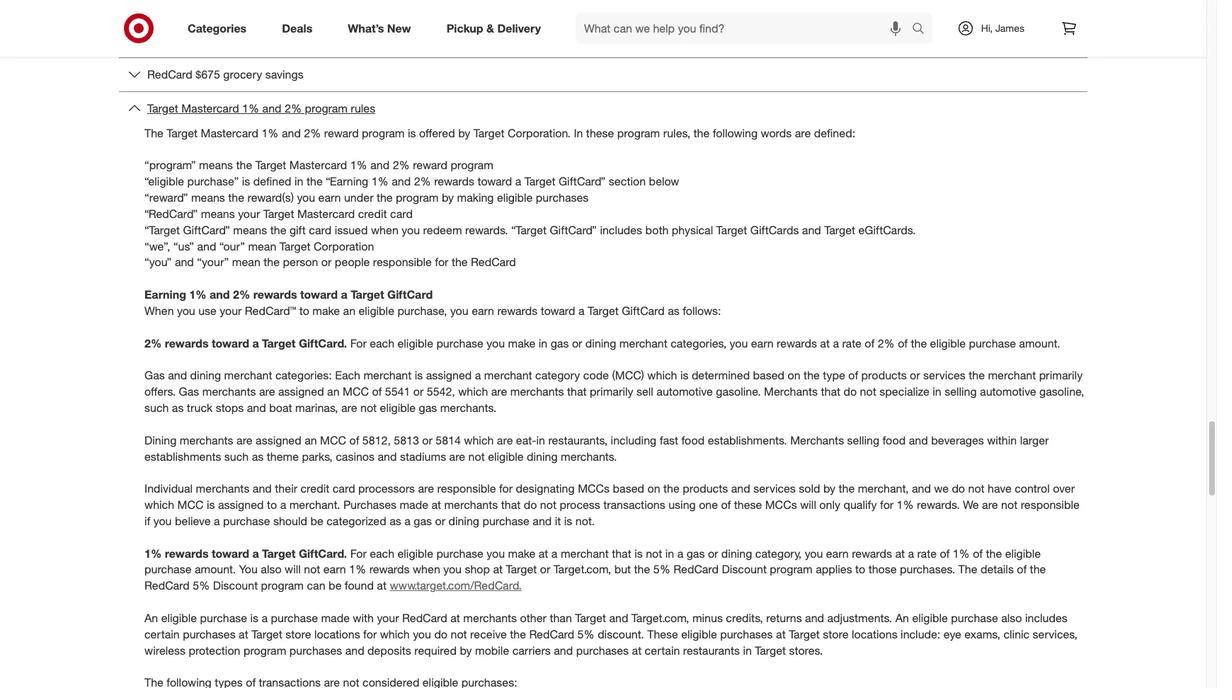 Task type: vqa. For each thing, say whether or not it's contained in the screenshot.
includes inside the "PROGRAM" MEANS THE TARGET MASTERCARD 1% AND 2% REWARD PROGRAM "ELIGIBLE PURCHASE" IS DEFINED IN THE "EARNING 1% AND 2% REWARDS TOWARD A TARGET GIFTCARD" SECTION BELOW "REWARD" MEANS THE REWARD(S) YOU EARN UNDER THE PROGRAM BY MAKING ELIGIBLE PURCHASES "REDCARD" MEANS YOUR TARGET MASTERCARD CREDIT CARD "TARGET GIFTCARD" MEANS THE GIFT CARD ISSUED WHEN YOU REDEEM REWARDS. "TARGET GIFTCARD" INCLUDES BOTH PHYSICAL TARGET GIFTCARDS AND TARGET EGIFTCARDS. "WE", "US" AND "OUR" MEAN TARGET CORPORATION "YOU" AND "YOUR" MEAN THE PERSON OR PEOPLE RESPONSIBLE FOR THE REDCARD
yes



Task type: describe. For each thing, give the bounding box(es) containing it.
returns
[[766, 611, 802, 625]]

1% up purchases.
[[953, 546, 970, 560]]

at up type
[[820, 336, 830, 350]]

or right 5541
[[413, 385, 424, 399]]

merchants up 'shop' at left bottom
[[444, 498, 498, 512]]

for left "designating" at the bottom
[[499, 482, 513, 496]]

other
[[520, 611, 547, 625]]

gas inside individual merchants and their credit card processors are responsible for designating mccs based on the products and services sold by the merchant, and we do not have control over which mcc is assigned to a merchant. purchases made at merchants that do not process transactions using one of these mccs will only qualify for 1% rewards. we are not responsible if you believe a purchase should be categorized as a gas or dining purchase and it is not.
[[414, 514, 432, 528]]

do right we
[[952, 482, 965, 496]]

when inside "program" means the target mastercard 1% and 2% reward program "eligible purchase" is defined in the "earning 1% and 2% rewards toward a target giftcard" section below "reward" means the reward(s) you earn under the program by making eligible purchases "redcard" means your target mastercard credit card "target giftcard" means the gift card issued when you redeem rewards. "target giftcard" includes both physical target giftcards and target egiftcards. "we", "us" and "our" mean target corporation "you" and "your" mean the person or people responsible for the redcard
[[371, 223, 398, 237]]

at down returns on the bottom
[[776, 627, 786, 641]]

1% down target mastercard 1% and 2% program rules
[[262, 126, 279, 140]]

products inside the gas and dining merchant categories: each merchant is assigned a merchant category code (mcc) which is determined based on the type of products or services the merchant primarily offers. gas merchants are assigned an mcc of 5541 or 5542, which are merchants that primarily sell automotive gasoline. merchants that do not specialize in selling automotive gasoline, such as truck stops and boat marinas, are not eligible gas merchants.
[[861, 368, 907, 383]]

include:
[[901, 627, 940, 641]]

delivery
[[497, 21, 541, 35]]

not down transactions
[[646, 546, 662, 560]]

purchases down can
[[289, 643, 342, 657]]

merchants inside dining merchants are assigned an mcc of 5812, 5813 or 5814 which are eat-in restaurants, including fast food establishments. merchants selling food and beverages within larger establishments such as theme parks, casinos and stadiums are not eligible dining merchants.
[[180, 433, 233, 447]]

and right giftcards
[[802, 223, 821, 237]]

0 vertical spatial card
[[390, 207, 413, 221]]

issued
[[335, 223, 368, 237]]

not.
[[575, 514, 595, 528]]

dining merchants are assigned an mcc of 5812, 5813 or 5814 which are eat-in restaurants, including fast food establishments. merchants selling food and beverages within larger establishments such as theme parks, casinos and stadiums are not eligible dining merchants.
[[144, 433, 1049, 463]]

and down the "us"
[[175, 255, 194, 269]]

sold
[[799, 482, 820, 496]]

purchases inside "program" means the target mastercard 1% and 2% reward program "eligible purchase" is defined in the "earning 1% and 2% rewards toward a target giftcard" section below "reward" means the reward(s) you earn under the program by making eligible purchases "redcard" means your target mastercard credit card "target giftcard" means the gift card issued when you redeem rewards. "target giftcard" includes both physical target giftcards and target egiftcards. "we", "us" and "our" mean target corporation "you" and "your" mean the person or people responsible for the redcard
[[536, 190, 589, 205]]

which up sell on the bottom of the page
[[647, 368, 677, 383]]

target mastercard 1% and 2% program rules
[[147, 101, 375, 115]]

program left can
[[261, 579, 304, 593]]

truck
[[187, 401, 213, 415]]

or up other
[[540, 562, 550, 577]]

0 vertical spatial giftcard
[[387, 287, 433, 302]]

to inside for each eligible purchase you make at a merchant that is not in a gas or dining category, you earn rewards at a rate of 1% of the eligible purchase amount. you also will not earn 1% rewards when you shop at target or target.com, but the 5% redcard discount program applies to those purchases. the details of the redcard 5% discount program can be found at
[[855, 562, 865, 577]]

1% up found
[[349, 562, 366, 577]]

gas up category
[[551, 336, 569, 350]]

merchant up 5541
[[364, 368, 412, 383]]

those
[[868, 562, 897, 577]]

0 horizontal spatial gas
[[144, 368, 165, 383]]

assigned inside dining merchants are assigned an mcc of 5812, 5813 or 5814 which are eat-in restaurants, including fast food establishments. merchants selling food and beverages within larger establishments such as theme parks, casinos and stadiums are not eligible dining merchants.
[[256, 433, 301, 447]]

are right words
[[795, 126, 811, 140]]

gas inside the gas and dining merchant categories: each merchant is assigned a merchant category code (mcc) which is determined based on the type of products or services the merchant primarily offers. gas merchants are assigned an mcc of 5541 or 5542, which are merchants that primarily sell automotive gasoline. merchants that do not specialize in selling automotive gasoline, such as truck stops and boat marinas, are not eligible gas merchants.
[[419, 401, 437, 415]]

are down stadiums
[[418, 482, 434, 496]]

and left it at the bottom of the page
[[533, 514, 552, 528]]

1 horizontal spatial gas
[[179, 385, 199, 399]]

gas inside for each eligible purchase you make at a merchant that is not in a gas or dining category, you earn rewards at a rate of 1% of the eligible purchase amount. you also will not earn 1% rewards when you shop at target or target.com, but the 5% redcard discount program applies to those purchases. the details of the redcard 5% discount program can be found at
[[686, 546, 705, 560]]

1 vertical spatial make
[[508, 336, 535, 350]]

the up details
[[986, 546, 1002, 560]]

exams,
[[964, 627, 1000, 641]]

0 horizontal spatial 5%
[[193, 579, 210, 593]]

and left their
[[253, 482, 272, 496]]

earn inside earning 1% and 2% rewards toward a target giftcard when you use your redcard™ to make an eligible purchase, you earn rewards toward a target giftcard as follows:
[[472, 304, 494, 318]]

that down category
[[567, 385, 587, 399]]

and left the beverages
[[909, 433, 928, 447]]

and right "earning
[[392, 174, 411, 188]]

boat
[[269, 401, 292, 415]]

assigned inside individual merchants and their credit card processors are responsible for designating mccs based on the products and services sold by the merchant, and we do not have control over which mcc is assigned to a merchant. purchases made at merchants that do not process transactions using one of these mccs will only qualify for 1% rewards. we are not responsible if you believe a purchase should be categorized as a gas or dining purchase and it is not.
[[218, 498, 264, 512]]

if
[[144, 514, 150, 528]]

mastercard up issued
[[297, 207, 355, 221]]

credit inside individual merchants and their credit card processors are responsible for designating mccs based on the products and services sold by the merchant, and we do not have control over which mcc is assigned to a merchant. purchases made at merchants that do not process transactions using one of these mccs will only qualify for 1% rewards. we are not responsible if you believe a purchase should be categorized as a gas or dining purchase and it is not.
[[301, 482, 329, 496]]

2% rewards toward a target giftcard. for each eligible purchase you make in gas or dining merchant categories, you earn rewards at a rate of 2% of the eligible purchase amount.
[[144, 336, 1060, 350]]

corporation
[[314, 239, 374, 253]]

or up specialize on the bottom of page
[[910, 368, 920, 383]]

0 vertical spatial 5%
[[653, 562, 670, 577]]

1 horizontal spatial certain
[[645, 643, 680, 657]]

redcard up required
[[402, 611, 447, 625]]

program down rules
[[362, 126, 405, 140]]

merchant.
[[289, 498, 340, 512]]

you inside an eligible purchase is a purchase made with your redcard at merchants other than target and target.com, minus credits, returns and adjustments. an eligible purchase also includes certain purchases at target store locations for which you do not receive the redcard 5% discount. these eligible purchases at target store locations include: eye exams, clinic services, wireless protection program purchases and deposits required by mobile carriers and purchases at certain restaurants in target stores.
[[413, 627, 431, 641]]

1 automotive from the left
[[656, 385, 713, 399]]

earn inside "program" means the target mastercard 1% and 2% reward program "eligible purchase" is defined in the "earning 1% and 2% rewards toward a target giftcard" section below "reward" means the reward(s) you earn under the program by making eligible purchases "redcard" means your target mastercard credit card "target giftcard" means the gift card issued when you redeem rewards. "target giftcard" includes both physical target giftcards and target egiftcards. "we", "us" and "our" mean target corporation "you" and "your" mean the person or people responsible for the redcard
[[318, 190, 341, 205]]

credit inside "program" means the target mastercard 1% and 2% reward program "eligible purchase" is defined in the "earning 1% and 2% rewards toward a target giftcard" section below "reward" means the reward(s) you earn under the program by making eligible purchases "redcard" means your target mastercard credit card "target giftcard" means the gift card issued when you redeem rewards. "target giftcard" includes both physical target giftcards and target egiftcards. "we", "us" and "our" mean target corporation "you" and "your" mean the person or people responsible for the redcard
[[358, 207, 387, 221]]

1% up "earning
[[350, 158, 367, 172]]

the down purchase"
[[228, 190, 244, 205]]

do inside an eligible purchase is a purchase made with your redcard at merchants other than target and target.com, minus credits, returns and adjustments. an eligible purchase also includes certain purchases at target store locations for which you do not receive the redcard 5% discount. these eligible purchases at target store locations include: eye exams, clinic services, wireless protection program purchases and deposits required by mobile carriers and purchases at certain restaurants in target stores.
[[434, 627, 447, 641]]

purchases down "discount."
[[576, 643, 629, 657]]

eligible inside dining merchants are assigned an mcc of 5812, 5813 or 5814 which are eat-in restaurants, including fast food establishments. merchants selling food and beverages within larger establishments such as theme parks, casinos and stadiums are not eligible dining merchants.
[[488, 449, 524, 463]]

grocery
[[223, 67, 262, 81]]

program left rules, on the right top of the page
[[617, 126, 660, 140]]

5812,
[[362, 433, 391, 447]]

at down "discount."
[[632, 643, 642, 657]]

egiftcards.
[[858, 223, 916, 237]]

both
[[645, 223, 669, 237]]

an eligible purchase is a purchase made with your redcard at merchants other than target and target.com, minus credits, returns and adjustments. an eligible purchase also includes certain purchases at target store locations for which you do not receive the redcard 5% discount. these eligible purchases at target store locations include: eye exams, clinic services, wireless protection program purchases and deposits required by mobile carriers and purchases at certain restaurants in target stores.
[[144, 611, 1078, 657]]

merchant,
[[858, 482, 909, 496]]

dining inside the gas and dining merchant categories: each merchant is assigned a merchant category code (mcc) which is determined based on the type of products or services the merchant primarily offers. gas merchants are assigned an mcc of 5541 or 5542, which are merchants that primarily sell automotive gasoline. merchants that do not specialize in selling automotive gasoline, such as truck stops and boat marinas, are not eligible gas merchants.
[[190, 368, 221, 383]]

fast
[[660, 433, 678, 447]]

gasoline,
[[1039, 385, 1084, 399]]

what's new link
[[336, 13, 429, 44]]

includes inside "program" means the target mastercard 1% and 2% reward program "eligible purchase" is defined in the "earning 1% and 2% rewards toward a target giftcard" section below "reward" means the reward(s) you earn under the program by making eligible purchases "redcard" means your target mastercard credit card "target giftcard" means the gift card issued when you redeem rewards. "target giftcard" includes both physical target giftcards and target egiftcards. "we", "us" and "our" mean target corporation "you" and "your" mean the person or people responsible for the redcard
[[600, 223, 642, 237]]

amount. for for each eligible purchase you make at a merchant that is not in a gas or dining category, you earn rewards at a rate of 1% of the eligible purchase amount. you also will not earn 1% rewards when you shop at target or target.com, but the 5% redcard discount program applies to those purchases. the details of the redcard 5% discount program can be found at
[[195, 562, 236, 577]]

the left person
[[264, 255, 280, 269]]

earn up can
[[323, 562, 346, 577]]

or up category
[[572, 336, 582, 350]]

that inside for each eligible purchase you make at a merchant that is not in a gas or dining category, you earn rewards at a rate of 1% of the eligible purchase amount. you also will not earn 1% rewards when you shop at target or target.com, but the 5% redcard discount program applies to those purchases. the details of the redcard 5% discount program can be found at
[[612, 546, 631, 560]]

includes inside an eligible purchase is a purchase made with your redcard at merchants other than target and target.com, minus credits, returns and adjustments. an eligible purchase also includes certain purchases at target store locations for which you do not receive the redcard 5% discount. these eligible purchases at target store locations include: eye exams, clinic services, wireless protection program purchases and deposits required by mobile carriers and purchases at certain restaurants in target stores.
[[1025, 611, 1067, 625]]

to inside earning 1% and 2% rewards toward a target giftcard when you use your redcard™ to make an eligible purchase, you earn rewards toward a target giftcard as follows:
[[299, 304, 309, 318]]

their
[[275, 482, 297, 496]]

on inside the gas and dining merchant categories: each merchant is assigned a merchant category code (mcc) which is determined based on the type of products or services the merchant primarily offers. gas merchants are assigned an mcc of 5541 or 5542, which are merchants that primarily sell automotive gasoline. merchants that do not specialize in selling automotive gasoline, such as truck stops and boat marinas, are not eligible gas merchants.
[[788, 368, 800, 383]]

search
[[905, 22, 939, 37]]

0 vertical spatial certain
[[144, 627, 180, 641]]

&
[[486, 21, 494, 35]]

earning 1% and 2% rewards toward a target giftcard when you use your redcard™ to make an eligible purchase, you earn rewards toward a target giftcard as follows:
[[144, 287, 721, 318]]

0 vertical spatial the
[[144, 126, 163, 140]]

the left "gift" at the top left
[[270, 223, 286, 237]]

it
[[555, 514, 561, 528]]

you inside individual merchants and their credit card processors are responsible for designating mccs based on the products and services sold by the merchant, and we do not have control over which mcc is assigned to a merchant. purchases made at merchants that do not process transactions using one of these mccs will only qualify for 1% rewards. we are not responsible if you believe a purchase should be categorized as a gas or dining purchase and it is not.
[[153, 514, 172, 528]]

the down redeem
[[452, 255, 468, 269]]

of inside individual merchants and their credit card processors are responsible for designating mccs based on the products and services sold by the merchant, and we do not have control over which mcc is assigned to a merchant. purchases made at merchants that do not process transactions using one of these mccs will only qualify for 1% rewards. we are not responsible if you believe a purchase should be categorized as a gas or dining purchase and it is not.
[[721, 498, 731, 512]]

merchants inside dining merchants are assigned an mcc of 5812, 5813 or 5814 which are eat-in restaurants, including fast food establishments. merchants selling food and beverages within larger establishments such as theme parks, casinos and stadiums are not eligible dining merchants.
[[790, 433, 844, 447]]

stops
[[216, 401, 244, 415]]

believe
[[175, 514, 211, 528]]

is inside "program" means the target mastercard 1% and 2% reward program "eligible purchase" is defined in the "earning 1% and 2% rewards toward a target giftcard" section below "reward" means the reward(s) you earn under the program by making eligible purchases "redcard" means your target mastercard credit card "target giftcard" means the gift card issued when you redeem rewards. "target giftcard" includes both physical target giftcards and target egiftcards. "we", "us" and "our" mean target corporation "you" and "your" mean the person or people responsible for the redcard
[[242, 174, 250, 188]]

required
[[414, 643, 457, 657]]

and down with
[[345, 643, 364, 657]]

dining inside individual merchants and their credit card processors are responsible for designating mccs based on the products and services sold by the merchant, and we do not have control over which mcc is assigned to a merchant. purchases made at merchants that do not process transactions using one of these mccs will only qualify for 1% rewards. we are not responsible if you believe a purchase should be categorized as a gas or dining purchase and it is not.
[[448, 514, 479, 528]]

such inside the gas and dining merchant categories: each merchant is assigned a merchant category code (mcc) which is determined based on the type of products or services the merchant primarily offers. gas merchants are assigned an mcc of 5541 or 5542, which are merchants that primarily sell automotive gasoline. merchants that do not specialize in selling automotive gasoline, such as truck stops and boat marinas, are not eligible gas merchants.
[[144, 401, 169, 415]]

for down merchant,
[[880, 498, 894, 512]]

not inside an eligible purchase is a purchase made with your redcard at merchants other than target and target.com, minus credits, returns and adjustments. an eligible purchase also includes certain purchases at target store locations for which you do not receive the redcard 5% discount. these eligible purchases at target store locations include: eye exams, clinic services, wireless protection program purchases and deposits required by mobile carriers and purchases at certain restaurants in target stores.
[[451, 627, 467, 641]]

as inside the gas and dining merchant categories: each merchant is assigned a merchant category code (mcc) which is determined based on the type of products or services the merchant primarily offers. gas merchants are assigned an mcc of 5541 or 5542, which are merchants that primarily sell automotive gasoline. merchants that do not specialize in selling automotive gasoline, such as truck stops and boat marinas, are not eligible gas merchants.
[[172, 401, 184, 415]]

your inside earning 1% and 2% rewards toward a target giftcard when you use your redcard™ to make an eligible purchase, you earn rewards toward a target giftcard as follows:
[[220, 304, 242, 318]]

reward inside "program" means the target mastercard 1% and 2% reward program "eligible purchase" is defined in the "earning 1% and 2% rewards toward a target giftcard" section below "reward" means the reward(s) you earn under the program by making eligible purchases "redcard" means your target mastercard credit card "target giftcard" means the gift card issued when you redeem rewards. "target giftcard" includes both physical target giftcards and target egiftcards. "we", "us" and "our" mean target corporation "you" and "your" mean the person or people responsible for the redcard
[[413, 158, 447, 172]]

deposits
[[367, 643, 411, 657]]

merchant inside for each eligible purchase you make at a merchant that is not in a gas or dining category, you earn rewards at a rate of 1% of the eligible purchase amount. you also will not earn 1% rewards when you shop at target or target.com, but the 5% redcard discount program applies to those purchases. the details of the redcard 5% discount program can be found at
[[561, 546, 609, 560]]

individual
[[144, 482, 193, 496]]

redcard down than
[[529, 627, 574, 641]]

merchant up within
[[988, 368, 1036, 383]]

merchants down category
[[510, 385, 564, 399]]

services inside individual merchants and their credit card processors are responsible for designating mccs based on the products and services sold by the merchant, and we do not have control over which mcc is assigned to a merchant. purchases made at merchants that do not process transactions using one of these mccs will only qualify for 1% rewards. we are not responsible if you believe a purchase should be categorized as a gas or dining purchase and it is not.
[[753, 482, 796, 496]]

including
[[611, 433, 656, 447]]

"us"
[[173, 239, 194, 253]]

these inside individual merchants and their credit card processors are responsible for designating mccs based on the products and services sold by the merchant, and we do not have control over which mcc is assigned to a merchant. purchases made at merchants that do not process transactions using one of these mccs will only qualify for 1% rewards. we are not responsible if you believe a purchase should be categorized as a gas or dining purchase and it is not.
[[734, 498, 762, 512]]

1 vertical spatial responsible
[[437, 482, 496, 496]]

pickup & delivery link
[[434, 13, 559, 44]]

which right 5542,
[[458, 385, 488, 399]]

by inside "program" means the target mastercard 1% and 2% reward program "eligible purchase" is defined in the "earning 1% and 2% rewards toward a target giftcard" section below "reward" means the reward(s) you earn under the program by making eligible purchases "redcard" means your target mastercard credit card "target giftcard" means the gift card issued when you redeem rewards. "target giftcard" includes both physical target giftcards and target egiftcards. "we", "us" and "our" mean target corporation "you" and "your" mean the person or people responsible for the redcard
[[442, 190, 454, 205]]

establishments
[[144, 449, 221, 463]]

redcard $675 grocery savings
[[147, 67, 304, 81]]

we
[[934, 482, 949, 496]]

for inside an eligible purchase is a purchase made with your redcard at merchants other than target and target.com, minus credits, returns and adjustments. an eligible purchase also includes certain purchases at target store locations for which you do not receive the redcard 5% discount. these eligible purchases at target store locations include: eye exams, clinic services, wireless protection program purchases and deposits required by mobile carriers and purchases at certain restaurants in target stores.
[[363, 627, 377, 641]]

defined
[[253, 174, 291, 188]]

not up can
[[304, 562, 320, 577]]

the up specialize on the bottom of page
[[911, 336, 927, 350]]

1 vertical spatial giftcard
[[622, 304, 665, 318]]

2 food from the left
[[883, 433, 906, 447]]

found
[[345, 579, 374, 593]]

redcard up minus
[[673, 562, 719, 577]]

program up making
[[451, 158, 493, 172]]

as inside individual merchants and their credit card processors are responsible for designating mccs based on the products and services sold by the merchant, and we do not have control over which mcc is assigned to a merchant. purchases made at merchants that do not process transactions using one of these mccs will only qualify for 1% rewards. we are not responsible if you believe a purchase should be categorized as a gas or dining purchase and it is not.
[[389, 514, 401, 528]]

the up using on the right of the page
[[663, 482, 679, 496]]

pickup & delivery
[[446, 21, 541, 35]]

and up ""your""
[[197, 239, 216, 253]]

1% inside individual merchants and their credit card processors are responsible for designating mccs based on the products and services sold by the merchant, and we do not have control over which mcc is assigned to a merchant. purchases made at merchants that do not process transactions using one of these mccs will only qualify for 1% rewards. we are not responsible if you believe a purchase should be categorized as a gas or dining purchase and it is not.
[[897, 498, 914, 512]]

giftcard. for 1% rewards toward a target giftcard.
[[299, 546, 347, 560]]

based inside individual merchants and their credit card processors are responsible for designating mccs based on the products and services sold by the merchant, and we do not have control over which mcc is assigned to a merchant. purchases made at merchants that do not process transactions using one of these mccs will only qualify for 1% rewards. we are not responsible if you believe a purchase should be categorized as a gas or dining purchase and it is not.
[[613, 482, 644, 496]]

"redcard"
[[144, 207, 198, 221]]

do down "designating" at the bottom
[[524, 498, 537, 512]]

purchases up protection
[[183, 627, 236, 641]]

5542,
[[427, 385, 455, 399]]

for each eligible purchase you make at a merchant that is not in a gas or dining category, you earn rewards at a rate of 1% of the eligible purchase amount. you also will not earn 1% rewards when you shop at target or target.com, but the 5% redcard discount program applies to those purchases. the details of the redcard 5% discount program can be found at
[[144, 546, 1046, 593]]

protection
[[189, 643, 240, 657]]

in inside an eligible purchase is a purchase made with your redcard at merchants other than target and target.com, minus credits, returns and adjustments. an eligible purchase also includes certain purchases at target store locations for which you do not receive the redcard 5% discount. these eligible purchases at target store locations include: eye exams, clinic services, wireless protection program purchases and deposits required by mobile carriers and purchases at certain restaurants in target stores.
[[743, 643, 752, 657]]

What can we help you find? suggestions appear below search field
[[576, 13, 915, 44]]

(mcc)
[[612, 368, 644, 383]]

or inside "program" means the target mastercard 1% and 2% reward program "eligible purchase" is defined in the "earning 1% and 2% rewards toward a target giftcard" section below "reward" means the reward(s) you earn under the program by making eligible purchases "redcard" means your target mastercard credit card "target giftcard" means the gift card issued when you redeem rewards. "target giftcard" includes both physical target giftcards and target egiftcards. "we", "us" and "our" mean target corporation "you" and "your" mean the person or people responsible for the redcard
[[321, 255, 332, 269]]

2 horizontal spatial responsible
[[1021, 498, 1079, 512]]

an inside the gas and dining merchant categories: each merchant is assigned a merchant category code (mcc) which is determined based on the type of products or services the merchant primarily offers. gas merchants are assigned an mcc of 5541 or 5542, which are merchants that primarily sell automotive gasoline. merchants that do not specialize in selling automotive gasoline, such as truck stops and boat marinas, are not eligible gas merchants.
[[327, 385, 340, 399]]

such inside dining merchants are assigned an mcc of 5812, 5813 or 5814 which are eat-in restaurants, including fast food establishments. merchants selling food and beverages within larger establishments such as theme parks, casinos and stadiums are not eligible dining merchants.
[[224, 449, 249, 463]]

rewards. inside individual merchants and their credit card processors are responsible for designating mccs based on the products and services sold by the merchant, and we do not have control over which mcc is assigned to a merchant. purchases made at merchants that do not process transactions using one of these mccs will only qualify for 1% rewards. we are not responsible if you believe a purchase should be categorized as a gas or dining purchase and it is not.
[[917, 498, 960, 512]]

are down stops on the left of the page
[[236, 433, 252, 447]]

the right rules, on the right top of the page
[[693, 126, 710, 140]]

or inside individual merchants and their credit card processors are responsible for designating mccs based on the products and services sold by the merchant, and we do not have control over which mcc is assigned to a merchant. purchases made at merchants that do not process transactions using one of these mccs will only qualify for 1% rewards. we are not responsible if you believe a purchase should be categorized as a gas or dining purchase and it is not.
[[435, 514, 445, 528]]

eligible inside the gas and dining merchant categories: each merchant is assigned a merchant category code (mcc) which is determined based on the type of products or services the merchant primarily offers. gas merchants are assigned an mcc of 5541 or 5542, which are merchants that primarily sell automotive gasoline. merchants that do not specialize in selling automotive gasoline, such as truck stops and boat marinas, are not eligible gas merchants.
[[380, 401, 416, 415]]

establishments.
[[708, 433, 787, 447]]

made inside an eligible purchase is a purchase made with your redcard at merchants other than target and target.com, minus credits, returns and adjustments. an eligible purchase also includes certain purchases at target store locations for which you do not receive the redcard 5% discount. these eligible purchases at target store locations include: eye exams, clinic services, wireless protection program purchases and deposits required by mobile carriers and purchases at certain restaurants in target stores.
[[321, 611, 350, 625]]

5% inside an eligible purchase is a purchase made with your redcard at merchants other than target and target.com, minus credits, returns and adjustments. an eligible purchase also includes certain purchases at target store locations for which you do not receive the redcard 5% discount. these eligible purchases at target store locations include: eye exams, clinic services, wireless protection program purchases and deposits required by mobile carriers and purchases at certain restaurants in target stores.
[[577, 627, 594, 641]]

an inside dining merchants are assigned an mcc of 5812, 5813 or 5814 which are eat-in restaurants, including fast food establishments. merchants selling food and beverages within larger establishments such as theme parks, casinos and stadiums are not eligible dining merchants.
[[305, 433, 317, 447]]

categorized
[[327, 514, 386, 528]]

dining inside for each eligible purchase you make at a merchant that is not in a gas or dining category, you earn rewards at a rate of 1% of the eligible purchase amount. you also will not earn 1% rewards when you shop at target or target.com, but the 5% redcard discount program applies to those purchases. the details of the redcard 5% discount program can be found at
[[721, 546, 752, 560]]

and up under
[[370, 158, 390, 172]]

assigned down categories:
[[278, 385, 324, 399]]

earn up gasoline.
[[751, 336, 774, 350]]

and left we
[[912, 482, 931, 496]]

at down www.target.com/redcard. link in the bottom left of the page
[[450, 611, 460, 625]]

that inside individual merchants and their credit card processors are responsible for designating mccs based on the products and services sold by the merchant, and we do not have control over which mcc is assigned to a merchant. purchases made at merchants that do not process transactions using one of these mccs will only qualify for 1% rewards. we are not responsible if you believe a purchase should be categorized as a gas or dining purchase and it is not.
[[501, 498, 521, 512]]

the right but
[[634, 562, 650, 577]]

not down "designating" at the bottom
[[540, 498, 556, 512]]

categories,
[[671, 336, 726, 350]]

0 horizontal spatial these
[[586, 126, 614, 140]]

mcc inside the gas and dining merchant categories: each merchant is assigned a merchant category code (mcc) which is determined based on the type of products or services the merchant primarily offers. gas merchants are assigned an mcc of 5541 or 5542, which are merchants that primarily sell automotive gasoline. merchants that do not specialize in selling automotive gasoline, such as truck stops and boat marinas, are not eligible gas merchants.
[[343, 385, 369, 399]]

code
[[583, 368, 609, 383]]

1 vertical spatial mean
[[232, 255, 260, 269]]

and down target mastercard 1% and 2% program rules
[[282, 126, 301, 140]]

an inside earning 1% and 2% rewards toward a target giftcard when you use your redcard™ to make an eligible purchase, you earn rewards toward a target giftcard as follows:
[[343, 304, 355, 318]]

is down purchase,
[[415, 368, 423, 383]]

program inside target mastercard 1% and 2% program rules dropdown button
[[305, 101, 348, 115]]

amount. for 2% rewards toward a target giftcard. for each eligible purchase you make in gas or dining merchant categories, you earn rewards at a rate of 2% of the eligible purchase amount.
[[1019, 336, 1060, 350]]

the right details
[[1030, 562, 1046, 577]]

0 vertical spatial mccs
[[578, 482, 610, 496]]

adjustments.
[[827, 611, 892, 625]]

and right returns on the bottom
[[805, 611, 824, 625]]

individual merchants and their credit card processors are responsible for designating mccs based on the products and services sold by the merchant, and we do not have control over which mcc is assigned to a merchant. purchases made at merchants that do not process transactions using one of these mccs will only qualify for 1% rewards. we are not responsible if you believe a purchase should be categorized as a gas or dining purchase and it is not.
[[144, 482, 1079, 528]]

are down 5814
[[449, 449, 465, 463]]

physical
[[672, 223, 713, 237]]

transactions
[[603, 498, 665, 512]]

program down category,
[[770, 562, 813, 577]]

$675
[[196, 67, 220, 81]]

"your"
[[197, 255, 229, 269]]

merchants inside the gas and dining merchant categories: each merchant is assigned a merchant category code (mcc) which is determined based on the type of products or services the merchant primarily offers. gas merchants are assigned an mcc of 5541 or 5542, which are merchants that primarily sell automotive gasoline. merchants that do not specialize in selling automotive gasoline, such as truck stops and boat marinas, are not eligible gas merchants.
[[764, 385, 818, 399]]

1 each from the top
[[370, 336, 394, 350]]

at up protection
[[239, 627, 248, 641]]

search button
[[905, 13, 939, 47]]

not up 5812,
[[360, 401, 377, 415]]

is right it at the bottom of the page
[[564, 514, 572, 528]]

these
[[647, 627, 678, 641]]

services,
[[1033, 627, 1078, 641]]

what's
[[348, 21, 384, 35]]

merchants up believe
[[196, 482, 249, 496]]

1 for from the top
[[350, 336, 367, 350]]

casinos
[[336, 449, 375, 463]]

toward up 2% rewards toward a target giftcard. for each eligible purchase you make in gas or dining merchant categories, you earn rewards at a rate of 2% of the eligible purchase amount.
[[541, 304, 575, 318]]

in inside "program" means the target mastercard 1% and 2% reward program "eligible purchase" is defined in the "earning 1% and 2% rewards toward a target giftcard" section below "reward" means the reward(s) you earn under the program by making eligible purchases "redcard" means your target mastercard credit card "target giftcard" means the gift card issued when you redeem rewards. "target giftcard" includes both physical target giftcards and target egiftcards. "we", "us" and "our" mean target corporation "you" and "your" mean the person or people responsible for the redcard
[[295, 174, 303, 188]]

wireless
[[144, 643, 185, 657]]

the left "earning
[[307, 174, 323, 188]]

1% inside dropdown button
[[242, 101, 259, 115]]

0 vertical spatial mean
[[248, 239, 276, 253]]

sell
[[636, 385, 653, 399]]

not up we
[[968, 482, 985, 496]]

earn up applies
[[826, 546, 849, 560]]

2 locations from the left
[[852, 627, 897, 641]]

credits,
[[726, 611, 763, 625]]

program up redeem
[[396, 190, 439, 205]]

restaurants,
[[548, 433, 608, 447]]

redcard inside dropdown button
[[147, 67, 192, 81]]

savings
[[265, 67, 304, 81]]

we
[[963, 498, 979, 512]]

are down have
[[982, 498, 998, 512]]

deals link
[[270, 13, 330, 44]]

earning
[[144, 287, 186, 302]]

is left "offered"
[[408, 126, 416, 140]]

gas and dining merchant categories: each merchant is assigned a merchant category code (mcc) which is determined based on the type of products or services the merchant primarily offers. gas merchants are assigned an mcc of 5541 or 5542, which are merchants that primarily sell automotive gasoline. merchants that do not specialize in selling automotive gasoline, such as truck stops and boat marinas, are not eligible gas merchants.
[[144, 368, 1084, 415]]

applies
[[816, 562, 852, 577]]

will inside for each eligible purchase you make at a merchant that is not in a gas or dining category, you earn rewards at a rate of 1% of the eligible purchase amount. you also will not earn 1% rewards when you shop at target or target.com, but the 5% redcard discount program applies to those purchases. the details of the redcard 5% discount program can be found at
[[285, 562, 301, 577]]

are down 'each'
[[341, 401, 357, 415]]

are left eat-
[[497, 433, 513, 447]]

for inside for each eligible purchase you make at a merchant that is not in a gas or dining category, you earn rewards at a rate of 1% of the eligible purchase amount. you also will not earn 1% rewards when you shop at target or target.com, but the 5% redcard discount program applies to those purchases. the details of the redcard 5% discount program can be found at
[[350, 546, 367, 560]]

giftcards
[[750, 223, 799, 237]]

defined:
[[814, 126, 855, 140]]

not down have
[[1001, 498, 1018, 512]]

and left 'boat'
[[247, 401, 266, 415]]

deals
[[282, 21, 312, 35]]

purchases down credits,
[[720, 627, 773, 641]]



Task type: locate. For each thing, give the bounding box(es) containing it.
0 vertical spatial make
[[312, 304, 340, 318]]

is inside for each eligible purchase you make at a merchant that is not in a gas or dining category, you earn rewards at a rate of 1% of the eligible purchase amount. you also will not earn 1% rewards when you shop at target or target.com, but the 5% redcard discount program applies to those purchases. the details of the redcard 5% discount program can be found at
[[634, 546, 643, 560]]

1 vertical spatial primarily
[[590, 385, 633, 399]]

gas down processors
[[414, 514, 432, 528]]

1 vertical spatial to
[[267, 498, 277, 512]]

0 vertical spatial on
[[788, 368, 800, 383]]

services left "sold"
[[753, 482, 796, 496]]

redcard inside "program" means the target mastercard 1% and 2% reward program "eligible purchase" is defined in the "earning 1% and 2% rewards toward a target giftcard" section below "reward" means the reward(s) you earn under the program by making eligible purchases "redcard" means your target mastercard credit card "target giftcard" means the gift card issued when you redeem rewards. "target giftcard" includes both physical target giftcards and target egiftcards. "we", "us" and "our" mean target corporation "you" and "your" mean the person or people responsible for the redcard
[[471, 255, 516, 269]]

1 horizontal spatial on
[[788, 368, 800, 383]]

1 horizontal spatial the
[[958, 562, 977, 577]]

1%
[[242, 101, 259, 115], [262, 126, 279, 140], [350, 158, 367, 172], [371, 174, 389, 188], [189, 287, 206, 302], [897, 498, 914, 512], [144, 546, 162, 560], [953, 546, 970, 560], [349, 562, 366, 577]]

in right "defined"
[[295, 174, 303, 188]]

store down adjustments.
[[823, 627, 848, 641]]

the right under
[[377, 190, 393, 205]]

are right 5542,
[[491, 385, 507, 399]]

toward
[[477, 174, 512, 188], [300, 287, 338, 302], [541, 304, 575, 318], [212, 336, 249, 350], [212, 546, 249, 560]]

gift
[[289, 223, 306, 237]]

shop
[[465, 562, 490, 577]]

or down corporation
[[321, 255, 332, 269]]

target.com, left but
[[553, 562, 611, 577]]

as inside dining merchants are assigned an mcc of 5812, 5813 or 5814 which are eat-in restaurants, including fast food establishments. merchants selling food and beverages within larger establishments such as theme parks, casinos and stadiums are not eligible dining merchants.
[[252, 449, 264, 463]]

products
[[861, 368, 907, 383], [683, 482, 728, 496]]

stadiums
[[400, 449, 446, 463]]

1 horizontal spatial credit
[[358, 207, 387, 221]]

make up category
[[508, 336, 535, 350]]

merchants. inside the gas and dining merchant categories: each merchant is assigned a merchant category code (mcc) which is determined based on the type of products or services the merchant primarily offers. gas merchants are assigned an mcc of 5541 or 5542, which are merchants that primarily sell automotive gasoline. merchants that do not specialize in selling automotive gasoline, such as truck stops and boat marinas, are not eligible gas merchants.
[[440, 401, 496, 415]]

1 horizontal spatial based
[[753, 368, 785, 383]]

each
[[370, 336, 394, 350], [370, 546, 394, 560]]

0 vertical spatial services
[[923, 368, 966, 383]]

0 horizontal spatial giftcard
[[387, 287, 433, 302]]

made left with
[[321, 611, 350, 625]]

the left type
[[804, 368, 820, 383]]

merchant left category
[[484, 368, 532, 383]]

these right in
[[586, 126, 614, 140]]

amount. up gasoline,
[[1019, 336, 1060, 350]]

5814
[[436, 433, 461, 447]]

will inside individual merchants and their credit card processors are responsible for designating mccs based on the products and services sold by the merchant, and we do not have control over which mcc is assigned to a merchant. purchases made at merchants that do not process transactions using one of these mccs will only qualify for 1% rewards. we are not responsible if you believe a purchase should be categorized as a gas or dining purchase and it is not.
[[800, 498, 816, 512]]

by up only
[[823, 482, 835, 496]]

1 vertical spatial the
[[958, 562, 977, 577]]

2% inside earning 1% and 2% rewards toward a target giftcard when you use your redcard™ to make an eligible purchase, you earn rewards toward a target giftcard as follows:
[[233, 287, 250, 302]]

0 horizontal spatial credit
[[301, 482, 329, 496]]

0 horizontal spatial card
[[309, 223, 331, 237]]

which inside dining merchants are assigned an mcc of 5812, 5813 or 5814 which are eat-in restaurants, including fast food establishments. merchants selling food and beverages within larger establishments such as theme parks, casinos and stadiums are not eligible dining merchants.
[[464, 433, 494, 447]]

selling inside the gas and dining merchant categories: each merchant is assigned a merchant category code (mcc) which is determined based on the type of products or services the merchant primarily offers. gas merchants are assigned an mcc of 5541 or 5542, which are merchants that primarily sell automotive gasoline. merchants that do not specialize in selling automotive gasoline, such as truck stops and boat marinas, are not eligible gas merchants.
[[945, 385, 977, 399]]

also inside for each eligible purchase you make at a merchant that is not in a gas or dining category, you earn rewards at a rate of 1% of the eligible purchase amount. you also will not earn 1% rewards when you shop at target or target.com, but the 5% redcard discount program applies to those purchases. the details of the redcard 5% discount program can be found at
[[261, 562, 282, 577]]

1 horizontal spatial selling
[[945, 385, 977, 399]]

includes left the both
[[600, 223, 642, 237]]

one
[[699, 498, 718, 512]]

do
[[844, 385, 857, 399], [952, 482, 965, 496], [524, 498, 537, 512], [434, 627, 447, 641]]

0 horizontal spatial such
[[144, 401, 169, 415]]

categories link
[[176, 13, 264, 44]]

2 horizontal spatial to
[[855, 562, 865, 577]]

0 horizontal spatial products
[[683, 482, 728, 496]]

merchants up stops on the left of the page
[[202, 385, 256, 399]]

each inside for each eligible purchase you make at a merchant that is not in a gas or dining category, you earn rewards at a rate of 1% of the eligible purchase amount. you also will not earn 1% rewards when you shop at target or target.com, but the 5% redcard discount program applies to those purchases. the details of the redcard 5% discount program can be found at
[[370, 546, 394, 560]]

0 vertical spatial your
[[238, 207, 260, 221]]

1 vertical spatial each
[[370, 546, 394, 560]]

responsible inside "program" means the target mastercard 1% and 2% reward program "eligible purchase" is defined in the "earning 1% and 2% rewards toward a target giftcard" section below "reward" means the reward(s) you earn under the program by making eligible purchases "redcard" means your target mastercard credit card "target giftcard" means the gift card issued when you redeem rewards. "target giftcard" includes both physical target giftcards and target egiftcards. "we", "us" and "our" mean target corporation "you" and "your" mean the person or people responsible for the redcard
[[373, 255, 432, 269]]

program
[[305, 101, 348, 115], [362, 126, 405, 140], [617, 126, 660, 140], [451, 158, 493, 172], [396, 190, 439, 205], [770, 562, 813, 577], [261, 579, 304, 593], [243, 643, 286, 657]]

and inside earning 1% and 2% rewards toward a target giftcard when you use your redcard™ to make an eligible purchase, you earn rewards toward a target giftcard as follows:
[[210, 287, 230, 302]]

categories:
[[275, 368, 332, 383]]

redeem
[[423, 223, 462, 237]]

rewards. down making
[[465, 223, 508, 237]]

0 horizontal spatial amount.
[[195, 562, 236, 577]]

a inside an eligible purchase is a purchase made with your redcard at merchants other than target and target.com, minus credits, returns and adjustments. an eligible purchase also includes certain purchases at target store locations for which you do not receive the redcard 5% discount. these eligible purchases at target store locations include: eye exams, clinic services, wireless protection program purchases and deposits required by mobile carriers and purchases at certain restaurants in target stores.
[[262, 611, 268, 625]]

0 vertical spatial an
[[343, 304, 355, 318]]

rewards inside "program" means the target mastercard 1% and 2% reward program "eligible purchase" is defined in the "earning 1% and 2% rewards toward a target giftcard" section below "reward" means the reward(s) you earn under the program by making eligible purchases "redcard" means your target mastercard credit card "target giftcard" means the gift card issued when you redeem rewards. "target giftcard" includes both physical target giftcards and target egiftcards. "we", "us" and "our" mean target corporation "you" and "your" mean the person or people responsible for the redcard
[[434, 174, 474, 188]]

specialize
[[879, 385, 929, 399]]

for
[[435, 255, 448, 269], [499, 482, 513, 496], [880, 498, 894, 512], [363, 627, 377, 641]]

mobile
[[475, 643, 509, 657]]

at down "designating" at the bottom
[[539, 546, 548, 560]]

and inside target mastercard 1% and 2% program rules dropdown button
[[262, 101, 281, 115]]

and up offers.
[[168, 368, 187, 383]]

1 vertical spatial made
[[321, 611, 350, 625]]

an up parks, at left
[[305, 433, 317, 447]]

for up found
[[350, 546, 367, 560]]

0 horizontal spatial reward
[[324, 126, 359, 140]]

2 an from the left
[[895, 611, 909, 625]]

an
[[343, 304, 355, 318], [327, 385, 340, 399], [305, 433, 317, 447]]

gas
[[551, 336, 569, 350], [419, 401, 437, 415], [414, 514, 432, 528], [686, 546, 705, 560]]

and down 5812,
[[378, 449, 397, 463]]

1 vertical spatial gas
[[179, 385, 199, 399]]

make inside for each eligible purchase you make at a merchant that is not in a gas or dining category, you earn rewards at a rate of 1% of the eligible purchase amount. you also will not earn 1% rewards when you shop at target or target.com, but the 5% redcard discount program applies to those purchases. the details of the redcard 5% discount program can be found at
[[508, 546, 535, 560]]

mastercard down target mastercard 1% and 2% program rules
[[201, 126, 258, 140]]

1 vertical spatial card
[[309, 223, 331, 237]]

purchase"
[[187, 174, 239, 188]]

responsible down over
[[1021, 498, 1079, 512]]

1 horizontal spatial mccs
[[765, 498, 797, 512]]

1 horizontal spatial locations
[[852, 627, 897, 641]]

is up believe
[[207, 498, 215, 512]]

on inside individual merchants and their credit card processors are responsible for designating mccs based on the products and services sold by the merchant, and we do not have control over which mcc is assigned to a merchant. purchases made at merchants that do not process transactions using one of these mccs will only qualify for 1% rewards. we are not responsible if you believe a purchase should be categorized as a gas or dining purchase and it is not.
[[647, 482, 660, 496]]

means
[[199, 158, 233, 172], [191, 190, 225, 205], [201, 207, 235, 221], [233, 223, 267, 237]]

0 vertical spatial rate
[[842, 336, 862, 350]]

target.com, inside an eligible purchase is a purchase made with your redcard at merchants other than target and target.com, minus credits, returns and adjustments. an eligible purchase also includes certain purchases at target store locations for which you do not receive the redcard 5% discount. these eligible purchases at target store locations include: eye exams, clinic services, wireless protection program purchases and deposits required by mobile carriers and purchases at certain restaurants in target stores.
[[631, 611, 689, 625]]

an up wireless
[[144, 611, 158, 625]]

dining inside dining merchants are assigned an mcc of 5812, 5813 or 5814 which are eat-in restaurants, including fast food establishments. merchants selling food and beverages within larger establishments such as theme parks, casinos and stadiums are not eligible dining merchants.
[[527, 449, 558, 463]]

by inside an eligible purchase is a purchase made with your redcard at merchants other than target and target.com, minus credits, returns and adjustments. an eligible purchase also includes certain purchases at target store locations for which you do not receive the redcard 5% discount. these eligible purchases at target store locations include: eye exams, clinic services, wireless protection program purchases and deposits required by mobile carriers and purchases at certain restaurants in target stores.
[[460, 643, 472, 657]]

mastercard inside dropdown button
[[181, 101, 239, 115]]

responsible down 5814
[[437, 482, 496, 496]]

processors
[[358, 482, 415, 496]]

purchases
[[343, 498, 396, 512]]

and down the savings
[[262, 101, 281, 115]]

0 horizontal spatial services
[[753, 482, 796, 496]]

by right "offered"
[[458, 126, 470, 140]]

0 vertical spatial includes
[[600, 223, 642, 237]]

1 horizontal spatial such
[[224, 449, 249, 463]]

in inside the gas and dining merchant categories: each merchant is assigned a merchant category code (mcc) which is determined based on the type of products or services the merchant primarily offers. gas merchants are assigned an mcc of 5541 or 5542, which are merchants that primarily sell automotive gasoline. merchants that do not specialize in selling automotive gasoline, such as truck stops and boat marinas, are not eligible gas merchants.
[[933, 385, 941, 399]]

your right use
[[220, 304, 242, 318]]

in down using on the right of the page
[[665, 546, 674, 560]]

services
[[923, 368, 966, 383], [753, 482, 796, 496]]

1 horizontal spatial automotive
[[980, 385, 1036, 399]]

1 vertical spatial services
[[753, 482, 796, 496]]

can
[[307, 579, 325, 593]]

1 vertical spatial products
[[683, 482, 728, 496]]

toward inside "program" means the target mastercard 1% and 2% reward program "eligible purchase" is defined in the "earning 1% and 2% rewards toward a target giftcard" section below "reward" means the reward(s) you earn under the program by making eligible purchases "redcard" means your target mastercard credit card "target giftcard" means the gift card issued when you redeem rewards. "target giftcard" includes both physical target giftcards and target egiftcards. "we", "us" and "our" mean target corporation "you" and "your" mean the person or people responsible for the redcard
[[477, 174, 512, 188]]

1 horizontal spatial target.com,
[[631, 611, 689, 625]]

merchants. down 5542,
[[440, 401, 496, 415]]

merchants. inside dining merchants are assigned an mcc of 5812, 5813 or 5814 which are eat-in restaurants, including fast food establishments. merchants selling food and beverages within larger establishments such as theme parks, casinos and stadiums are not eligible dining merchants.
[[561, 449, 617, 463]]

as
[[668, 304, 680, 318], [172, 401, 184, 415], [252, 449, 264, 463], [389, 514, 401, 528]]

to right redcard™
[[299, 304, 309, 318]]

giftcard
[[387, 287, 433, 302], [622, 304, 665, 318]]

categories
[[188, 21, 247, 35]]

1 horizontal spatial rate
[[917, 546, 937, 560]]

1 horizontal spatial will
[[800, 498, 816, 512]]

0 vertical spatial target.com,
[[553, 562, 611, 577]]

1 horizontal spatial discount
[[722, 562, 767, 577]]

0 horizontal spatial includes
[[600, 223, 642, 237]]

based up transactions
[[613, 482, 644, 496]]

1 horizontal spatial food
[[883, 433, 906, 447]]

target.com,
[[553, 562, 611, 577], [631, 611, 689, 625]]

1 locations from the left
[[314, 627, 360, 641]]

card inside individual merchants and their credit card processors are responsible for designating mccs based on the products and services sold by the merchant, and we do not have control over which mcc is assigned to a merchant. purchases made at merchants that do not process transactions using one of these mccs will only qualify for 1% rewards. we are not responsible if you believe a purchase should be categorized as a gas or dining purchase and it is not.
[[333, 482, 355, 496]]

made inside individual merchants and their credit card processors are responsible for designating mccs based on the products and services sold by the merchant, and we do not have control over which mcc is assigned to a merchant. purchases made at merchants that do not process transactions using one of these mccs will only qualify for 1% rewards. we are not responsible if you believe a purchase should be categorized as a gas or dining purchase and it is not.
[[400, 498, 428, 512]]

locations down adjustments.
[[852, 627, 897, 641]]

5%
[[653, 562, 670, 577], [193, 579, 210, 593], [577, 627, 594, 641]]

0 horizontal spatial store
[[286, 627, 311, 641]]

receive
[[470, 627, 507, 641]]

than
[[550, 611, 572, 625]]

redcard™
[[245, 304, 296, 318]]

mcc up parks, at left
[[320, 433, 346, 447]]

not inside dining merchants are assigned an mcc of 5812, 5813 or 5814 which are eat-in restaurants, including fast food establishments. merchants selling food and beverages within larger establishments such as theme parks, casinos and stadiums are not eligible dining merchants.
[[468, 449, 485, 463]]

0 vertical spatial gas
[[144, 368, 165, 383]]

1 "target from the left
[[144, 223, 180, 237]]

details
[[980, 562, 1014, 577]]

food right fast
[[681, 433, 705, 447]]

redcard down making
[[471, 255, 516, 269]]

should
[[273, 514, 307, 528]]

1 vertical spatial will
[[285, 562, 301, 577]]

selling up the beverages
[[945, 385, 977, 399]]

1 vertical spatial rate
[[917, 546, 937, 560]]

amount. inside for each eligible purchase you make at a merchant that is not in a gas or dining category, you earn rewards at a rate of 1% of the eligible purchase amount. you also will not earn 1% rewards when you shop at target or target.com, but the 5% redcard discount program applies to those purchases. the details of the redcard 5% discount program can be found at
[[195, 562, 236, 577]]

rewards.
[[465, 223, 508, 237], [917, 498, 960, 512]]

2 vertical spatial 5%
[[577, 627, 594, 641]]

locations down with
[[314, 627, 360, 641]]

make down person
[[312, 304, 340, 318]]

eligible inside "program" means the target mastercard 1% and 2% reward program "eligible purchase" is defined in the "earning 1% and 2% rewards toward a target giftcard" section below "reward" means the reward(s) you earn under the program by making eligible purchases "redcard" means your target mastercard credit card "target giftcard" means the gift card issued when you redeem rewards. "target giftcard" includes both physical target giftcards and target egiftcards. "we", "us" and "our" mean target corporation "you" and "your" mean the person or people responsible for the redcard
[[497, 190, 533, 205]]

1 horizontal spatial rewards.
[[917, 498, 960, 512]]

made
[[400, 498, 428, 512], [321, 611, 350, 625]]

the inside for each eligible purchase you make at a merchant that is not in a gas or dining category, you earn rewards at a rate of 1% of the eligible purchase amount. you also will not earn 1% rewards when you shop at target or target.com, but the 5% redcard discount program applies to those purchases. the details of the redcard 5% discount program can be found at
[[958, 562, 977, 577]]

services inside the gas and dining merchant categories: each merchant is assigned a merchant category code (mcc) which is determined based on the type of products or services the merchant primarily offers. gas merchants are assigned an mcc of 5541 or 5542, which are merchants that primarily sell automotive gasoline. merchants that do not specialize in selling automotive gasoline, such as truck stops and boat marinas, are not eligible gas merchants.
[[923, 368, 966, 383]]

1 vertical spatial on
[[647, 482, 660, 496]]

2 store from the left
[[823, 627, 848, 641]]

"earning
[[326, 174, 368, 188]]

eye
[[944, 627, 961, 641]]

locations
[[314, 627, 360, 641], [852, 627, 897, 641]]

discount down category,
[[722, 562, 767, 577]]

2 automotive from the left
[[980, 385, 1036, 399]]

2% inside dropdown button
[[285, 101, 302, 115]]

0 horizontal spatial mccs
[[578, 482, 610, 496]]

category
[[535, 368, 580, 383]]

dining down eat-
[[527, 449, 558, 463]]

making
[[457, 190, 494, 205]]

responsible
[[373, 255, 432, 269], [437, 482, 496, 496], [1021, 498, 1079, 512]]

by left making
[[442, 190, 454, 205]]

2 giftcard. from the top
[[299, 546, 347, 560]]

as inside earning 1% and 2% rewards toward a target giftcard when you use your redcard™ to make an eligible purchase, you earn rewards toward a target giftcard as follows:
[[668, 304, 680, 318]]

0 horizontal spatial also
[[261, 562, 282, 577]]

rate inside for each eligible purchase you make at a merchant that is not in a gas or dining category, you earn rewards at a rate of 1% of the eligible purchase amount. you also will not earn 1% rewards when you shop at target or target.com, but the 5% redcard discount program applies to those purchases. the details of the redcard 5% discount program can be found at
[[917, 546, 937, 560]]

1 horizontal spatial also
[[1001, 611, 1022, 625]]

1 giftcard. from the top
[[299, 336, 347, 350]]

2 vertical spatial an
[[305, 433, 317, 447]]

1 vertical spatial 5%
[[193, 579, 210, 593]]

make inside earning 1% and 2% rewards toward a target giftcard when you use your redcard™ to make an eligible purchase, you earn rewards toward a target giftcard as follows:
[[312, 304, 340, 318]]

0 horizontal spatial merchants.
[[440, 401, 496, 415]]

marinas,
[[295, 401, 338, 415]]

0 horizontal spatial locations
[[314, 627, 360, 641]]

on
[[788, 368, 800, 383], [647, 482, 660, 496]]

purchases.
[[900, 562, 955, 577]]

not up required
[[451, 627, 467, 641]]

target.com, inside for each eligible purchase you make at a merchant that is not in a gas or dining category, you earn rewards at a rate of 1% of the eligible purchase amount. you also will not earn 1% rewards when you shop at target or target.com, but the 5% redcard discount program applies to those purchases. the details of the redcard 5% discount program can be found at
[[553, 562, 611, 577]]

0 vertical spatial primarily
[[1039, 368, 1083, 383]]

includes up the services, at the bottom of the page
[[1025, 611, 1067, 625]]

rewards. inside "program" means the target mastercard 1% and 2% reward program "eligible purchase" is defined in the "earning 1% and 2% rewards toward a target giftcard" section below "reward" means the reward(s) you earn under the program by making eligible purchases "redcard" means your target mastercard credit card "target giftcard" means the gift card issued when you redeem rewards. "target giftcard" includes both physical target giftcards and target egiftcards. "we", "us" and "our" mean target corporation "you" and "your" mean the person or people responsible for the redcard
[[465, 223, 508, 237]]

in inside for each eligible purchase you make at a merchant that is not in a gas or dining category, you earn rewards at a rate of 1% of the eligible purchase amount. you also will not earn 1% rewards when you shop at target or target.com, but the 5% redcard discount program applies to those purchases. the details of the redcard 5% discount program can be found at
[[665, 546, 674, 560]]

and right carriers
[[554, 643, 573, 657]]

not right stadiums
[[468, 449, 485, 463]]

0 horizontal spatial selling
[[847, 433, 879, 447]]

what's new
[[348, 21, 411, 35]]

1 food from the left
[[681, 433, 705, 447]]

under
[[344, 190, 373, 205]]

mcc
[[343, 385, 369, 399], [320, 433, 346, 447], [177, 498, 204, 512]]

purchases
[[536, 190, 589, 205], [183, 627, 236, 641], [720, 627, 773, 641], [289, 643, 342, 657], [576, 643, 629, 657]]

are up 'boat'
[[259, 385, 275, 399]]

made down processors
[[400, 498, 428, 512]]

mccs
[[578, 482, 610, 496], [765, 498, 797, 512]]

1 vertical spatial for
[[350, 546, 367, 560]]

in right specialize on the bottom of page
[[933, 385, 941, 399]]

"target
[[144, 223, 180, 237], [511, 223, 547, 237]]

includes
[[600, 223, 642, 237], [1025, 611, 1067, 625]]

that down type
[[821, 385, 840, 399]]

also inside an eligible purchase is a purchase made with your redcard at merchants other than target and target.com, minus credits, returns and adjustments. an eligible purchase also includes certain purchases at target store locations for which you do not receive the redcard 5% discount. these eligible purchases at target store locations include: eye exams, clinic services, wireless protection program purchases and deposits required by mobile carriers and purchases at certain restaurants in target stores.
[[1001, 611, 1022, 625]]

1 horizontal spatial to
[[299, 304, 309, 318]]

0 horizontal spatial on
[[647, 482, 660, 496]]

make up other
[[508, 546, 535, 560]]

1 vertical spatial mccs
[[765, 498, 797, 512]]

redcard up wireless
[[144, 579, 190, 593]]

0 horizontal spatial based
[[613, 482, 644, 496]]

dining left category,
[[721, 546, 752, 560]]

rewards
[[434, 174, 474, 188], [253, 287, 297, 302], [497, 304, 538, 318], [165, 336, 208, 350], [777, 336, 817, 350], [165, 546, 208, 560], [852, 546, 892, 560], [369, 562, 410, 577]]

1 horizontal spatial amount.
[[1019, 336, 1060, 350]]

rate for 2%
[[842, 336, 862, 350]]

2 "target from the left
[[511, 223, 547, 237]]

mastercard up "earning
[[289, 158, 347, 172]]

eat-
[[516, 433, 536, 447]]

using
[[668, 498, 696, 512]]

1% rewards toward a target giftcard.
[[144, 546, 347, 560]]

1 vertical spatial your
[[220, 304, 242, 318]]

on left type
[[788, 368, 800, 383]]

you
[[297, 190, 315, 205], [402, 223, 420, 237], [177, 304, 195, 318], [450, 304, 468, 318], [487, 336, 505, 350], [730, 336, 748, 350], [153, 514, 172, 528], [487, 546, 505, 560], [805, 546, 823, 560], [443, 562, 462, 577], [413, 627, 431, 641]]

at inside individual merchants and their credit card processors are responsible for designating mccs based on the products and services sold by the merchant, and we do not have control over which mcc is assigned to a merchant. purchases made at merchants that do not process transactions using one of these mccs will only qualify for 1% rewards. we are not responsible if you believe a purchase should be categorized as a gas or dining purchase and it is not.
[[431, 498, 441, 512]]

assigned up 5542,
[[426, 368, 472, 383]]

of
[[865, 336, 874, 350], [898, 336, 908, 350], [848, 368, 858, 383], [372, 385, 382, 399], [349, 433, 359, 447], [721, 498, 731, 512], [940, 546, 950, 560], [973, 546, 983, 560], [1017, 562, 1027, 577]]

selling inside dining merchants are assigned an mcc of 5812, 5813 or 5814 which are eat-in restaurants, including fast food establishments. merchants selling food and beverages within larger establishments such as theme parks, casinos and stadiums are not eligible dining merchants.
[[847, 433, 879, 447]]

is down you
[[250, 611, 258, 625]]

your inside "program" means the target mastercard 1% and 2% reward program "eligible purchase" is defined in the "earning 1% and 2% rewards toward a target giftcard" section below "reward" means the reward(s) you earn under the program by making eligible purchases "redcard" means your target mastercard credit card "target giftcard" means the gift card issued when you redeem rewards. "target giftcard" includes both physical target giftcards and target egiftcards. "we", "us" and "our" mean target corporation "you" and "your" mean the person or people responsible for the redcard
[[238, 207, 260, 221]]

that down "designating" at the bottom
[[501, 498, 521, 512]]

person
[[283, 255, 318, 269]]

mastercard down '$675'
[[181, 101, 239, 115]]

corporation.
[[508, 126, 571, 140]]

qualify
[[843, 498, 877, 512]]

0 vertical spatial based
[[753, 368, 785, 383]]

certain
[[144, 627, 180, 641], [645, 643, 680, 657]]

products up one
[[683, 482, 728, 496]]

1 vertical spatial giftcard.
[[299, 546, 347, 560]]

based inside the gas and dining merchant categories: each merchant is assigned a merchant category code (mcc) which is determined based on the type of products or services the merchant primarily offers. gas merchants are assigned an mcc of 5541 or 5542, which are merchants that primarily sell automotive gasoline. merchants that do not specialize in selling automotive gasoline, such as truck stops and boat marinas, are not eligible gas merchants.
[[753, 368, 785, 383]]

each
[[335, 368, 360, 383]]

toward down person
[[300, 287, 338, 302]]

0 vertical spatial these
[[586, 126, 614, 140]]

0 vertical spatial each
[[370, 336, 394, 350]]

2 for from the top
[[350, 546, 367, 560]]

0 horizontal spatial discount
[[213, 579, 258, 593]]

0 horizontal spatial an
[[144, 611, 158, 625]]

2 vertical spatial mcc
[[177, 498, 204, 512]]

at right 'shop' at left bottom
[[493, 562, 503, 577]]

0 horizontal spatial be
[[310, 514, 323, 528]]

1 vertical spatial target.com,
[[631, 611, 689, 625]]

rules,
[[663, 126, 690, 140]]

0 vertical spatial be
[[310, 514, 323, 528]]

2 each from the top
[[370, 546, 394, 560]]

1 store from the left
[[286, 627, 311, 641]]

rewards. down we
[[917, 498, 960, 512]]

stores.
[[789, 643, 823, 657]]

merchants.
[[440, 401, 496, 415], [561, 449, 617, 463]]

is left "defined"
[[242, 174, 250, 188]]

giftcard. for 2% rewards toward a target giftcard. for each eligible purchase you make in gas or dining merchant categories, you earn rewards at a rate of 2% of the eligible purchase amount.
[[299, 336, 347, 350]]

0 horizontal spatial will
[[285, 562, 301, 577]]

toward up you
[[212, 546, 249, 560]]

1 vertical spatial such
[[224, 449, 249, 463]]

rate for 1%
[[917, 546, 937, 560]]

the up "program"
[[144, 126, 163, 140]]

1 vertical spatial discount
[[213, 579, 258, 593]]

gas
[[144, 368, 165, 383], [179, 385, 199, 399]]

to
[[299, 304, 309, 318], [267, 498, 277, 512], [855, 562, 865, 577]]

0 horizontal spatial "target
[[144, 223, 180, 237]]

1 horizontal spatial responsible
[[437, 482, 496, 496]]

target inside dropdown button
[[147, 101, 178, 115]]

and up use
[[210, 287, 230, 302]]

mcc inside individual merchants and their credit card processors are responsible for designating mccs based on the products and services sold by the merchant, and we do not have control over which mcc is assigned to a merchant. purchases made at merchants that do not process transactions using one of these mccs will only qualify for 1% rewards. we are not responsible if you believe a purchase should be categorized as a gas or dining purchase and it is not.
[[177, 498, 204, 512]]

people
[[335, 255, 370, 269]]

"eligible
[[144, 174, 184, 188]]

as left follows:
[[668, 304, 680, 318]]

1% inside earning 1% and 2% rewards toward a target giftcard when you use your redcard™ to make an eligible purchase, you earn rewards toward a target giftcard as follows:
[[189, 287, 206, 302]]

which inside individual merchants and their credit card processors are responsible for designating mccs based on the products and services sold by the merchant, and we do not have control over which mcc is assigned to a merchant. purchases made at merchants that do not process transactions using one of these mccs will only qualify for 1% rewards. we are not responsible if you believe a purchase should be categorized as a gas or dining purchase and it is not.
[[144, 498, 174, 512]]

rate
[[842, 336, 862, 350], [917, 546, 937, 560]]

0 horizontal spatial rewards.
[[465, 223, 508, 237]]

products inside individual merchants and their credit card processors are responsible for designating mccs based on the products and services sold by the merchant, and we do not have control over which mcc is assigned to a merchant. purchases made at merchants that do not process transactions using one of these mccs will only qualify for 1% rewards. we are not responsible if you believe a purchase should be categorized as a gas or dining purchase and it is not.
[[683, 482, 728, 496]]

do inside the gas and dining merchant categories: each merchant is assigned a merchant category code (mcc) which is determined based on the type of products or services the merchant primarily offers. gas merchants are assigned an mcc of 5541 or 5542, which are merchants that primarily sell automotive gasoline. merchants that do not specialize in selling automotive gasoline, such as truck stops and boat marinas, are not eligible gas merchants.
[[844, 385, 857, 399]]

2 horizontal spatial an
[[343, 304, 355, 318]]

a inside "program" means the target mastercard 1% and 2% reward program "eligible purchase" is defined in the "earning 1% and 2% rewards toward a target giftcard" section below "reward" means the reward(s) you earn under the program by making eligible purchases "redcard" means your target mastercard credit card "target giftcard" means the gift card issued when you redeem rewards. "target giftcard" includes both physical target giftcards and target egiftcards. "we", "us" and "our" mean target corporation "you" and "your" mean the person or people responsible for the redcard
[[515, 174, 521, 188]]

0 horizontal spatial responsible
[[373, 255, 432, 269]]

program inside an eligible purchase is a purchase made with your redcard at merchants other than target and target.com, minus credits, returns and adjustments. an eligible purchase also includes certain purchases at target store locations for which you do not receive the redcard 5% discount. these eligible purchases at target store locations include: eye exams, clinic services, wireless protection program purchases and deposits required by mobile carriers and purchases at certain restaurants in target stores.
[[243, 643, 286, 657]]

carriers
[[512, 643, 551, 657]]

1% down if
[[144, 546, 162, 560]]

0 horizontal spatial rate
[[842, 336, 862, 350]]

when inside for each eligible purchase you make at a merchant that is not in a gas or dining category, you earn rewards at a rate of 1% of the eligible purchase amount. you also will not earn 1% rewards when you shop at target or target.com, but the 5% redcard discount program applies to those purchases. the details of the redcard 5% discount program can be found at
[[413, 562, 440, 577]]

be down merchant.
[[310, 514, 323, 528]]

0 vertical spatial reward
[[324, 126, 359, 140]]

mccs up process
[[578, 482, 610, 496]]

for inside "program" means the target mastercard 1% and 2% reward program "eligible purchase" is defined in the "earning 1% and 2% rewards toward a target giftcard" section below "reward" means the reward(s) you earn under the program by making eligible purchases "redcard" means your target mastercard credit card "target giftcard" means the gift card issued when you redeem rewards. "target giftcard" includes both physical target giftcards and target egiftcards. "we", "us" and "our" mean target corporation "you" and "your" mean the person or people responsible for the redcard
[[435, 255, 448, 269]]

which inside an eligible purchase is a purchase made with your redcard at merchants other than target and target.com, minus credits, returns and adjustments. an eligible purchase also includes certain purchases at target store locations for which you do not receive the redcard 5% discount. these eligible purchases at target store locations include: eye exams, clinic services, wireless protection program purchases and deposits required by mobile carriers and purchases at certain restaurants in target stores.
[[380, 627, 410, 641]]

merchants inside an eligible purchase is a purchase made with your redcard at merchants other than target and target.com, minus credits, returns and adjustments. an eligible purchase also includes certain purchases at target store locations for which you do not receive the redcard 5% discount. these eligible purchases at target store locations include: eye exams, clinic services, wireless protection program purchases and deposits required by mobile carriers and purchases at certain restaurants in target stores.
[[463, 611, 517, 625]]

2 vertical spatial card
[[333, 482, 355, 496]]

1 horizontal spatial merchants.
[[561, 449, 617, 463]]

1 vertical spatial amount.
[[195, 562, 236, 577]]

0 vertical spatial discount
[[722, 562, 767, 577]]

your inside an eligible purchase is a purchase made with your redcard at merchants other than target and target.com, minus credits, returns and adjustments. an eligible purchase also includes certain purchases at target store locations for which you do not receive the redcard 5% discount. these eligible purchases at target store locations include: eye exams, clinic services, wireless protection program purchases and deposits required by mobile carriers and purchases at certain restaurants in target stores.
[[377, 611, 399, 625]]

toward down use
[[212, 336, 249, 350]]

do down type
[[844, 385, 857, 399]]

automotive
[[656, 385, 713, 399], [980, 385, 1036, 399]]

earn down "earning
[[318, 190, 341, 205]]

1 an from the left
[[144, 611, 158, 625]]

1 horizontal spatial made
[[400, 498, 428, 512]]

automotive down determined
[[656, 385, 713, 399]]

gas down one
[[686, 546, 705, 560]]

0 horizontal spatial automotive
[[656, 385, 713, 399]]

1 horizontal spatial reward
[[413, 158, 447, 172]]

0 vertical spatial merchants
[[764, 385, 818, 399]]

following
[[713, 126, 758, 140]]

new
[[387, 21, 411, 35]]

2 vertical spatial to
[[855, 562, 865, 577]]

at right found
[[377, 579, 387, 593]]

theme
[[267, 449, 299, 463]]

be inside individual merchants and their credit card processors are responsible for designating mccs based on the products and services sold by the merchant, and we do not have control over which mcc is assigned to a merchant. purchases made at merchants that do not process transactions using one of these mccs will only qualify for 1% rewards. we are not responsible if you believe a purchase should be categorized as a gas or dining purchase and it is not.
[[310, 514, 323, 528]]

in inside dining merchants are assigned an mcc of 5812, 5813 or 5814 which are eat-in restaurants, including fast food establishments. merchants selling food and beverages within larger establishments such as theme parks, casinos and stadiums are not eligible dining merchants.
[[536, 433, 545, 447]]



